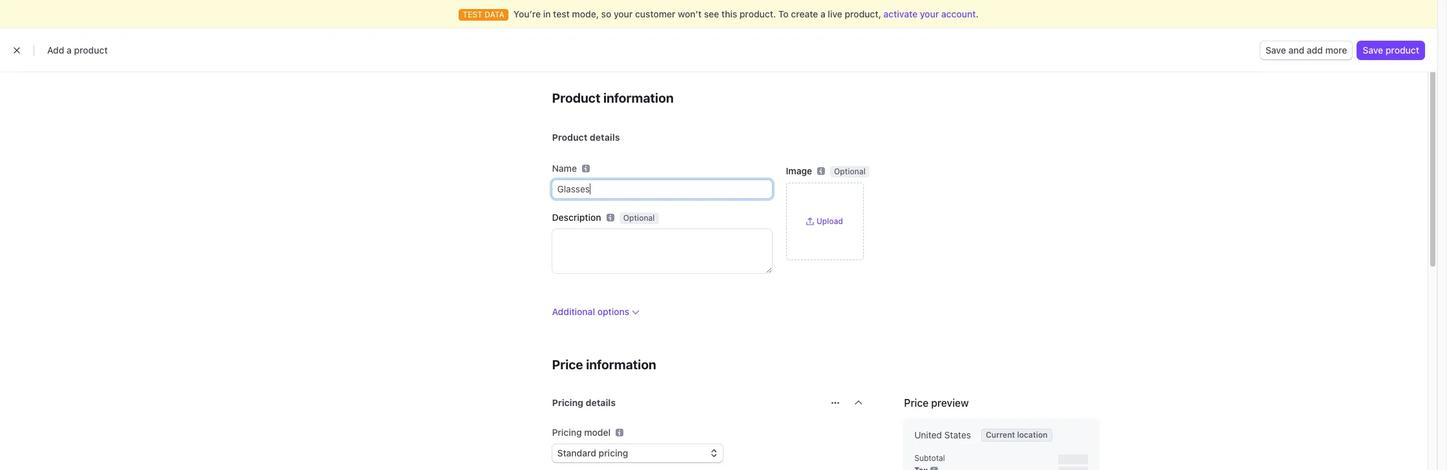Task type: vqa. For each thing, say whether or not it's contained in the screenshot.
update
no



Task type: locate. For each thing, give the bounding box(es) containing it.
save and add more
[[1266, 45, 1348, 56]]

1 vertical spatial products
[[199, 72, 275, 93]]

price left preview
[[905, 397, 929, 409]]

a left live
[[821, 8, 826, 19]]

1 your from the left
[[614, 8, 633, 19]]

price
[[552, 357, 583, 372], [905, 397, 929, 409]]

products link
[[413, 34, 465, 49]]

0 vertical spatial pricing
[[552, 397, 584, 408]]

2 your from the left
[[920, 8, 939, 19]]

product up product details
[[552, 90, 601, 105]]

product,
[[845, 8, 882, 19]]

upload
[[817, 217, 843, 226]]

information for product information
[[604, 90, 674, 105]]

information down more button
[[604, 90, 674, 105]]

1 vertical spatial price
[[905, 397, 929, 409]]

developers
[[1086, 36, 1134, 47]]

product
[[74, 45, 108, 56], [1386, 45, 1420, 56]]

2 save from the left
[[1363, 45, 1384, 56]]

1 horizontal spatial products
[[420, 36, 458, 47]]

1 pricing from the top
[[552, 397, 584, 408]]

1 horizontal spatial save
[[1363, 45, 1384, 56]]

0 vertical spatial price
[[552, 357, 583, 372]]

reports
[[515, 36, 549, 47]]

information up pricing details
[[586, 357, 657, 372]]

1 horizontal spatial a
[[821, 8, 826, 19]]

svg image
[[831, 399, 839, 407]]

1 horizontal spatial product
[[1386, 45, 1420, 56]]

0 horizontal spatial products
[[199, 72, 275, 93]]

preview
[[932, 397, 969, 409]]

product for product details
[[552, 132, 588, 143]]

product for product information
[[552, 90, 601, 105]]

1 product from the top
[[552, 90, 601, 105]]

save and add more button
[[1261, 41, 1353, 59]]

2 pricing from the top
[[552, 427, 582, 438]]

1 vertical spatial optional
[[623, 213, 655, 223]]

Search… search field
[[547, 6, 865, 22]]

pricing up pricing model
[[552, 397, 584, 408]]

0 horizontal spatial product
[[74, 45, 108, 56]]

pricing model
[[552, 427, 611, 438]]

your
[[614, 8, 633, 19], [920, 8, 939, 19]]

pricing for pricing details
[[552, 397, 584, 408]]

add
[[1307, 45, 1324, 56]]

info image
[[931, 467, 939, 471]]

price for price information
[[552, 357, 583, 372]]

details inside button
[[586, 397, 616, 408]]

your right activate
[[920, 8, 939, 19]]

save
[[1266, 45, 1287, 56], [1363, 45, 1384, 56]]

image
[[786, 165, 812, 176]]

options
[[598, 306, 630, 317]]

details for pricing details
[[586, 397, 616, 408]]

0 horizontal spatial a
[[67, 45, 72, 56]]

pricing inside pricing details button
[[552, 397, 584, 408]]

2 product from the top
[[552, 132, 588, 143]]

and
[[1289, 45, 1305, 56]]

save left and
[[1266, 45, 1287, 56]]

0 vertical spatial details
[[590, 132, 620, 143]]

details up model
[[586, 397, 616, 408]]

details down product information
[[590, 132, 620, 143]]

0 horizontal spatial optional
[[623, 213, 655, 223]]

name
[[552, 163, 577, 174]]

test mode
[[1148, 36, 1193, 47]]

0 vertical spatial products
[[420, 36, 458, 47]]

reports link
[[509, 34, 555, 49]]

0 horizontal spatial your
[[614, 8, 633, 19]]

a
[[821, 8, 826, 19], [67, 45, 72, 56]]

payments
[[246, 36, 288, 47]]

0 vertical spatial product
[[552, 90, 601, 105]]

pricing left model
[[552, 427, 582, 438]]

1 vertical spatial details
[[586, 397, 616, 408]]

1 save from the left
[[1266, 45, 1287, 56]]

optional right image
[[834, 167, 866, 176]]

save right more
[[1363, 45, 1384, 56]]

1 vertical spatial information
[[586, 357, 657, 372]]

activate your account link
[[884, 8, 976, 19]]

save product button
[[1358, 41, 1425, 59]]

1 horizontal spatial your
[[920, 8, 939, 19]]

model
[[584, 427, 611, 438]]

subtotal
[[915, 454, 945, 463]]

connect
[[565, 36, 601, 47]]

your right so
[[614, 8, 633, 19]]

current location
[[986, 430, 1048, 440]]

0 vertical spatial optional
[[834, 167, 866, 176]]

customers
[[358, 36, 404, 47]]

None text field
[[552, 229, 772, 273]]

a right add
[[67, 45, 72, 56]]

0 vertical spatial information
[[604, 90, 674, 105]]

1 vertical spatial product
[[552, 132, 588, 143]]

tab list
[[199, 96, 1213, 120]]

location
[[1018, 430, 1048, 440]]

optional down premium plan, sunglasses, etc. text field
[[623, 213, 655, 223]]

0 horizontal spatial price
[[552, 357, 583, 372]]

products
[[420, 36, 458, 47], [199, 72, 275, 93]]

pricing for pricing model
[[552, 427, 582, 438]]

mode
[[1169, 36, 1193, 47]]

information
[[604, 90, 674, 105], [586, 357, 657, 372]]

in
[[543, 8, 551, 19]]

save product
[[1363, 45, 1420, 56]]

states
[[945, 430, 971, 441]]

1 product from the left
[[74, 45, 108, 56]]

product up name
[[552, 132, 588, 143]]

products left billing
[[420, 36, 458, 47]]

additional options button
[[552, 306, 640, 319]]

more button
[[610, 34, 657, 49]]

additional
[[552, 306, 595, 317]]

optional
[[834, 167, 866, 176], [623, 213, 655, 223]]

1 horizontal spatial price
[[905, 397, 929, 409]]

1 horizontal spatial optional
[[834, 167, 866, 176]]

save for save product
[[1363, 45, 1384, 56]]

save inside save product "button"
[[1363, 45, 1384, 56]]

price up pricing details
[[552, 357, 583, 372]]

1 vertical spatial pricing
[[552, 427, 582, 438]]

connect link
[[558, 34, 607, 49]]

details
[[590, 132, 620, 143], [586, 397, 616, 408]]

products down home link in the top left of the page
[[199, 72, 275, 93]]

you're
[[514, 8, 541, 19]]

info element
[[616, 429, 624, 437]]

product
[[552, 90, 601, 105], [552, 132, 588, 143]]

2 product from the left
[[1386, 45, 1420, 56]]

0 horizontal spatial save
[[1266, 45, 1287, 56]]

save inside save and add more button
[[1266, 45, 1287, 56]]

pricing
[[552, 397, 584, 408], [552, 427, 582, 438]]

optional for description
[[623, 213, 655, 223]]



Task type: describe. For each thing, give the bounding box(es) containing it.
live
[[828, 8, 843, 19]]

add a product
[[47, 45, 108, 56]]

create
[[791, 8, 818, 19]]

information for price information
[[586, 357, 657, 372]]

to
[[779, 8, 789, 19]]

this
[[722, 8, 738, 19]]

test
[[1148, 36, 1166, 47]]

Premium Plan, sunglasses, etc. text field
[[552, 180, 772, 198]]

won't
[[678, 8, 702, 19]]

payments link
[[240, 34, 294, 49]]

billing link
[[467, 34, 506, 49]]

balances
[[303, 36, 342, 47]]

price for price preview
[[905, 397, 929, 409]]

product.
[[740, 8, 776, 19]]

products inside products link
[[420, 36, 458, 47]]

price information
[[552, 357, 657, 372]]

so
[[601, 8, 612, 19]]

test
[[553, 8, 570, 19]]

you're in test mode, so your customer won't see this product. to create a live product, activate your account .
[[514, 8, 979, 19]]

billing
[[474, 36, 500, 47]]

product details
[[552, 132, 620, 143]]

pricing details button
[[545, 389, 824, 414]]

pricing details
[[552, 397, 616, 408]]

more
[[1326, 45, 1348, 56]]

customers link
[[351, 34, 411, 49]]

mode,
[[572, 8, 599, 19]]

optional for image
[[834, 167, 866, 176]]

details for product details
[[590, 132, 620, 143]]

united states
[[915, 430, 971, 441]]

balances link
[[297, 34, 349, 49]]

developers link
[[1079, 34, 1140, 49]]

activate
[[884, 8, 918, 19]]

more
[[616, 36, 638, 47]]

0 vertical spatial a
[[821, 8, 826, 19]]

add
[[47, 45, 64, 56]]

description
[[552, 212, 601, 223]]

home link
[[199, 34, 237, 49]]

home
[[205, 36, 230, 47]]

customer
[[635, 8, 676, 19]]

1 vertical spatial a
[[67, 45, 72, 56]]

info image
[[616, 429, 624, 437]]

current
[[986, 430, 1015, 440]]

price preview
[[905, 397, 969, 409]]

additional options
[[552, 306, 630, 317]]

.
[[976, 8, 979, 19]]

product information
[[552, 90, 674, 105]]

save for save and add more
[[1266, 45, 1287, 56]]

upload button
[[807, 217, 843, 227]]

see
[[704, 8, 719, 19]]

account
[[942, 8, 976, 19]]

search…
[[568, 9, 601, 19]]

product inside "button"
[[1386, 45, 1420, 56]]

united
[[915, 430, 942, 441]]



